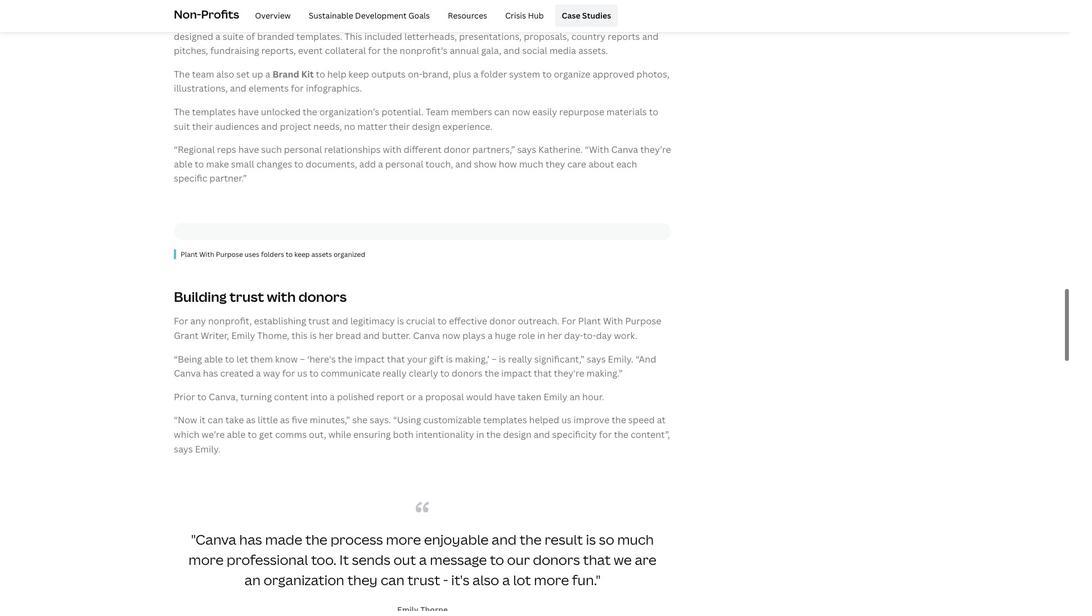 Task type: describe. For each thing, give the bounding box(es) containing it.
able inside "now it can take as little as five minutes," she says. "using customizable templates helped us improve the speed at which we're able to get comms out, while ensuring both intentionality in the design and specificity for the content", says emily.
[[227, 429, 246, 441]]

for inside the to help keep outputs on-brand, plus a folder system to organize approved photos, illustrations, and elements for infographics.
[[291, 82, 304, 95]]

0 horizontal spatial that
[[387, 353, 405, 366]]

now inside the templates have unlocked the organization's potential. team members can now easily repurpose materials to suit their audiences and project needs, no matter their design experience.
[[512, 106, 530, 118]]

a inside "regional reps have such personal relationships with different donor partners," says katherine. "with canva they're able to make small changes to documents, add a personal touch, and show how much they care about each specific partner."
[[378, 158, 383, 170]]

says inside "being able to let them know – 'here's the impact that your gift is making,' – is really significant," says emily. "and canva has created a way for us to communicate really clearly to donors the impact that they're making."
[[587, 353, 606, 366]]

for inside "being able to let them know – 'here's the impact that your gift is making,' – is really significant," says emily. "and canva has created a way for us to communicate really clearly to donors the impact that they're making."
[[282, 368, 295, 380]]

system
[[509, 68, 540, 80]]

the up country on the right top of the page
[[561, 16, 576, 28]]

1 vertical spatial of
[[246, 30, 255, 43]]

to down gift
[[440, 368, 450, 380]]

help inside the to help keep outputs on-brand, plus a folder system to organize approved photos, illustrations, and elements for infographics.
[[327, 68, 346, 80]]

turning
[[240, 391, 272, 403]]

2 – from the left
[[492, 353, 497, 366]]

communications
[[441, 16, 513, 28]]

little
[[258, 414, 278, 427]]

2 vertical spatial have
[[495, 391, 515, 403]]

the up designed
[[196, 16, 211, 28]]

the left speed
[[612, 414, 626, 427]]

resources
[[448, 10, 487, 21]]

and inside the to help keep outputs on-brand, plus a folder system to organize approved photos, illustrations, and elements for infographics.
[[230, 82, 246, 95]]

partner."
[[210, 172, 247, 185]]

the up our
[[520, 531, 542, 549]]

unlocked
[[261, 106, 301, 118]]

for any nonprofit, establishing trust and legitimacy is crucial to effective donor outreach. for plant with purpose grant writer, emily thome, this is her bread and butter. canva now plays a huge role in her day-to-day work.
[[174, 315, 661, 342]]

uses
[[245, 250, 259, 259]]

a right up
[[265, 68, 270, 80]]

1 vertical spatial that
[[534, 368, 552, 380]]

1 for from the left
[[174, 315, 188, 328]]

day-
[[564, 330, 583, 342]]

plant inside for any nonprofit, establishing trust and legitimacy is crucial to effective donor outreach. for plant with purpose grant writer, emily thome, this is her bread and butter. canva now plays a huge role in her day-to-day work.
[[578, 315, 601, 328]]

and up bread
[[332, 315, 348, 328]]

clearly
[[409, 368, 438, 380]]

team inside with the help of shiloah williams, plant with purpose's donor communications specialist, the marketing team designed a suite of branded templates. this included letterheads, presentations, proposals, country reports and pitches, fundraising reports, event collateral for the nonprofit's annual gala, and social media assets.
[[623, 16, 645, 28]]

case studies
[[562, 10, 611, 21]]

donors inside "being able to let them know – 'here's the impact that your gift is making,' – is really significant," says emily. "and canva has created a way for us to communicate really clearly to donors the impact that they're making."
[[452, 368, 483, 380]]

huge
[[495, 330, 516, 342]]

0 horizontal spatial really
[[383, 368, 407, 380]]

proposals,
[[524, 30, 569, 43]]

organization
[[264, 571, 344, 590]]

templates inside the templates have unlocked the organization's potential. team members can now easily repurpose materials to suit their audiences and project needs, no matter their design experience.
[[192, 106, 236, 118]]

sustainable
[[309, 10, 353, 21]]

to help keep outputs on-brand, plus a folder system to organize approved photos, illustrations, and elements for infographics.
[[174, 68, 670, 95]]

the down included
[[383, 45, 398, 57]]

know
[[275, 353, 298, 366]]

the up communicate
[[338, 353, 352, 366]]

much inside "regional reps have such personal relationships with different donor partners," says katherine. "with canva they're able to make small changes to documents, add a personal touch, and show how much they care about each specific partner."
[[519, 158, 544, 170]]

0 vertical spatial purpose
[[216, 250, 243, 259]]

sustainable development goals link
[[302, 5, 437, 27]]

resources link
[[441, 5, 494, 27]]

emily inside for any nonprofit, establishing trust and legitimacy is crucial to effective donor outreach. for plant with purpose grant writer, emily thome, this is her bread and butter. canva now plays a huge role in her day-to-day work.
[[231, 330, 255, 342]]

building
[[174, 288, 227, 306]]

to right kit
[[316, 68, 325, 80]]

and inside "canva has made the process more enjoyable and the result is so much more professional too. it sends out a message to our donors that we are an organization they can trust - it's also a lot more fun."
[[492, 531, 517, 549]]

sends
[[352, 551, 391, 570]]

fundraising
[[210, 45, 259, 57]]

care
[[567, 158, 586, 170]]

for inside with the help of shiloah williams, plant with purpose's donor communications specialist, the marketing team designed a suite of branded templates. this included letterheads, presentations, proposals, country reports and pitches, fundraising reports, event collateral for the nonprofit's annual gala, and social media assets.
[[368, 45, 381, 57]]

1 horizontal spatial emily
[[544, 391, 568, 403]]

is right gift
[[446, 353, 453, 366]]

a inside with the help of shiloah williams, plant with purpose's donor communications specialist, the marketing team designed a suite of branded templates. this included letterheads, presentations, proposals, country reports and pitches, fundraising reports, event collateral for the nonprofit's annual gala, and social media assets.
[[215, 30, 220, 43]]

made
[[265, 531, 302, 549]]

specificity
[[552, 429, 597, 441]]

illustrations,
[[174, 82, 228, 95]]

set
[[236, 68, 250, 80]]

approved
[[593, 68, 634, 80]]

0 vertical spatial also
[[216, 68, 234, 80]]

media
[[550, 45, 576, 57]]

with inside "regional reps have such personal relationships with different donor partners," says katherine. "with canva they're able to make small changes to documents, add a personal touch, and show how much they care about each specific partner."
[[383, 144, 402, 156]]

out
[[394, 551, 416, 570]]

plant inside with the help of shiloah williams, plant with purpose's donor communications specialist, the marketing team designed a suite of branded templates. this included letterheads, presentations, proposals, country reports and pitches, fundraising reports, event collateral for the nonprofit's annual gala, and social media assets.
[[320, 16, 343, 28]]

emily. inside "being able to let them know – 'here's the impact that your gift is making,' – is really significant," says emily. "and canva has created a way for us to communicate really clearly to donors the impact that they're making."
[[608, 353, 634, 366]]

0 vertical spatial impact
[[355, 353, 385, 366]]

outputs
[[371, 68, 406, 80]]

2 as from the left
[[280, 414, 290, 427]]

brand,
[[422, 68, 451, 80]]

0 vertical spatial really
[[508, 353, 532, 366]]

donor inside for any nonprofit, establishing trust and legitimacy is crucial to effective donor outreach. for plant with purpose grant writer, emily thome, this is her bread and butter. canva now plays a huge role in her day-to-day work.
[[489, 315, 516, 328]]

1 vertical spatial more
[[189, 551, 224, 570]]

with up this
[[345, 16, 365, 28]]

profits
[[201, 7, 239, 22]]

photos,
[[637, 68, 670, 80]]

says inside "now it can take as little as five minutes," she says. "using customizable templates helped us improve the speed at which we're able to get comms out, while ensuring both intentionality in the design and specificity for the content", says emily.
[[174, 443, 193, 456]]

audiences
[[215, 120, 259, 133]]

needs,
[[313, 120, 342, 133]]

to right folders in the left top of the page
[[286, 250, 293, 259]]

to right "changes"
[[294, 158, 304, 170]]

country
[[571, 30, 606, 43]]

improve
[[574, 414, 610, 427]]

a left lot
[[502, 571, 510, 590]]

2 vertical spatial more
[[534, 571, 569, 590]]

shiloah
[[245, 16, 278, 28]]

the for the templates have unlocked the organization's potential. team members can now easily repurpose materials to suit their audiences and project needs, no matter their design experience.
[[174, 106, 190, 118]]

to right system
[[543, 68, 552, 80]]

to inside the templates have unlocked the organization's potential. team members can now easily repurpose materials to suit their audiences and project needs, no matter their design experience.
[[649, 106, 658, 118]]

case
[[562, 10, 580, 21]]

content",
[[631, 429, 670, 441]]

they're
[[554, 368, 585, 380]]

organize
[[554, 68, 590, 80]]

that inside "canva has made the process more enjoyable and the result is so much more professional too. it sends out a message to our donors that we are an organization they can trust - it's also a lot more fun."
[[583, 551, 611, 570]]

2 their from the left
[[389, 120, 410, 133]]

to left let
[[225, 353, 234, 366]]

non-
[[174, 7, 201, 22]]

a right into
[[330, 391, 335, 403]]

"being
[[174, 353, 202, 366]]

are
[[635, 551, 657, 570]]

able inside "being able to let them know – 'here's the impact that your gift is making,' – is really significant," says emily. "and canva has created a way for us to communicate really clearly to donors the impact that they're making."
[[204, 353, 223, 366]]

and right reports
[[642, 30, 659, 43]]

with up designed
[[174, 16, 194, 28]]

overview link
[[248, 5, 297, 27]]

is down huge
[[499, 353, 506, 366]]

relationships
[[324, 144, 381, 156]]

can inside the templates have unlocked the organization's potential. team members can now easily repurpose materials to suit their audiences and project needs, no matter their design experience.
[[494, 106, 510, 118]]

add
[[359, 158, 376, 170]]

pitches,
[[174, 45, 208, 57]]

is up butter.
[[397, 315, 404, 328]]

templates inside "now it can take as little as five minutes," she says. "using customizable templates helped us improve the speed at which we're able to get comms out, while ensuring both intentionality in the design and specificity for the content", says emily.
[[483, 414, 527, 427]]

"now
[[174, 414, 197, 427]]

we're
[[202, 429, 225, 441]]

into
[[310, 391, 328, 403]]

members
[[451, 106, 492, 118]]

canva inside for any nonprofit, establishing trust and legitimacy is crucial to effective donor outreach. for plant with purpose grant writer, emily thome, this is her bread and butter. canva now plays a huge role in her day-to-day work.
[[413, 330, 440, 342]]

studies
[[582, 10, 611, 21]]

prior
[[174, 391, 195, 403]]

have for and
[[238, 106, 259, 118]]

0 vertical spatial personal
[[284, 144, 322, 156]]

event
[[298, 45, 323, 57]]

speed
[[628, 414, 655, 427]]

trust inside "canva has made the process more enjoyable and the result is so much more professional too. it sends out a message to our donors that we are an organization they can trust - it's also a lot more fun."
[[408, 571, 440, 590]]

comms
[[275, 429, 307, 441]]

they're
[[640, 144, 671, 156]]

0 horizontal spatial with
[[267, 288, 296, 306]]

work.
[[614, 330, 638, 342]]

matter
[[357, 120, 387, 133]]

gift
[[429, 353, 444, 366]]

"with
[[585, 144, 609, 156]]

the down making,'
[[485, 368, 499, 380]]

organized
[[334, 250, 365, 259]]

making,'
[[455, 353, 490, 366]]

says.
[[370, 414, 391, 427]]

us inside "being able to let them know – 'here's the impact that your gift is making,' – is really significant," says emily. "and canva has created a way for us to communicate really clearly to donors the impact that they're making."
[[297, 368, 307, 380]]

created
[[220, 368, 254, 380]]

no
[[344, 120, 355, 133]]

plus
[[453, 68, 471, 80]]

in inside "now it can take as little as five minutes," she says. "using customizable templates helped us improve the speed at which we're able to get comms out, while ensuring both intentionality in the design and specificity for the content", says emily.
[[476, 429, 484, 441]]

our
[[507, 551, 530, 570]]

the for the team also set up a brand kit
[[174, 68, 190, 80]]

donor inside "regional reps have such personal relationships with different donor partners," says katherine. "with canva they're able to make small changes to documents, add a personal touch, and show how much they care about each specific partner."
[[444, 144, 470, 156]]

would
[[466, 391, 493, 403]]

0 horizontal spatial donors
[[298, 288, 347, 306]]

1 horizontal spatial personal
[[385, 158, 423, 170]]

we
[[614, 551, 632, 570]]

way
[[263, 368, 280, 380]]

1 – from the left
[[300, 353, 305, 366]]

team
[[426, 106, 449, 118]]

at
[[657, 414, 666, 427]]

purpose's
[[367, 16, 410, 28]]

development
[[355, 10, 407, 21]]

suit
[[174, 120, 190, 133]]

to inside "now it can take as little as five minutes," she says. "using customizable templates helped us improve the speed at which we're able to get comms out, while ensuring both intentionality in the design and specificity for the content", says emily.
[[248, 429, 257, 441]]

"regional reps have such personal relationships with different donor partners," says katherine. "with canva they're able to make small changes to documents, add a personal touch, and show how much they care about each specific partner."
[[174, 144, 671, 185]]

reps
[[217, 144, 236, 156]]

can inside "canva has made the process more enjoyable and the result is so much more professional too. it sends out a message to our donors that we are an organization they can trust - it's also a lot more fun."
[[381, 571, 405, 590]]

0 vertical spatial more
[[386, 531, 421, 549]]

bread
[[336, 330, 361, 342]]

says inside "regional reps have such personal relationships with different donor partners," says katherine. "with canva they're able to make small changes to documents, add a personal touch, and show how much they care about each specific partner."
[[517, 144, 536, 156]]



Task type: locate. For each thing, give the bounding box(es) containing it.
donors inside "canva has made the process more enjoyable and the result is so much more professional too. it sends out a message to our donors that we are an organization they can trust - it's also a lot more fun."
[[533, 551, 580, 570]]

says down which
[[174, 443, 193, 456]]

minutes,"
[[310, 414, 350, 427]]

donor up letterheads,
[[412, 16, 439, 28]]

1 horizontal spatial has
[[239, 531, 262, 549]]

1 horizontal spatial their
[[389, 120, 410, 133]]

says right partners,"
[[517, 144, 536, 156]]

of right suite
[[246, 30, 255, 43]]

canva up each
[[611, 144, 638, 156]]

"being able to let them know – 'here's the impact that your gift is making,' – is really significant," says emily. "and canva has created a way for us to communicate really clearly to donors the impact that they're making."
[[174, 353, 656, 380]]

able down take at the left bottom of the page
[[227, 429, 246, 441]]

able inside "regional reps have such personal relationships with different donor partners," says katherine. "with canva they're able to make small changes to documents, add a personal touch, and show how much they care about each specific partner."
[[174, 158, 193, 170]]

how
[[499, 158, 517, 170]]

emily. up making."
[[608, 353, 634, 366]]

0 horizontal spatial team
[[192, 68, 214, 80]]

plant up to- at the right bottom of page
[[578, 315, 601, 328]]

specialist,
[[515, 16, 559, 28]]

up
[[252, 68, 263, 80]]

for down the know
[[282, 368, 295, 380]]

2 her from the left
[[548, 330, 562, 342]]

different
[[404, 144, 442, 156]]

help
[[213, 16, 232, 28], [327, 68, 346, 80]]

impact up the taken
[[501, 368, 532, 380]]

polished
[[337, 391, 374, 403]]

or
[[407, 391, 416, 403]]

report
[[377, 391, 404, 403]]

in inside for any nonprofit, establishing trust and legitimacy is crucial to effective donor outreach. for plant with purpose grant writer, emily thome, this is her bread and butter. canva now plays a huge role in her day-to-day work.
[[537, 330, 545, 342]]

canva inside "regional reps have such personal relationships with different donor partners," says katherine. "with canva they're able to make small changes to documents, add a personal touch, and show how much they care about each specific partner."
[[611, 144, 638, 156]]

0 horizontal spatial they
[[347, 571, 378, 590]]

the up too.
[[305, 531, 328, 549]]

design down helped
[[503, 429, 532, 441]]

1 vertical spatial emily.
[[195, 443, 221, 456]]

has up the professional
[[239, 531, 262, 549]]

1 vertical spatial they
[[347, 571, 378, 590]]

emily. inside "now it can take as little as five minutes," she says. "using customizable templates helped us improve the speed at which we're able to get comms out, while ensuring both intentionality in the design and specificity for the content", says emily.
[[195, 443, 221, 456]]

their right suit
[[192, 120, 213, 133]]

1 horizontal spatial donor
[[444, 144, 470, 156]]

and down set
[[230, 82, 246, 95]]

us down the know
[[297, 368, 307, 380]]

williams,
[[280, 16, 318, 28]]

keep down collateral
[[349, 68, 369, 80]]

1 vertical spatial much
[[617, 531, 654, 549]]

is left so
[[586, 531, 596, 549]]

an down the professional
[[244, 571, 261, 590]]

with
[[383, 144, 402, 156], [267, 288, 296, 306]]

1 vertical spatial an
[[244, 571, 261, 590]]

1 vertical spatial team
[[192, 68, 214, 80]]

with up 'building'
[[199, 250, 214, 259]]

2 vertical spatial able
[[227, 429, 246, 441]]

emily
[[231, 330, 255, 342], [544, 391, 568, 403]]

communicate
[[321, 368, 380, 380]]

1 their from the left
[[192, 120, 213, 133]]

folder
[[481, 68, 507, 80]]

1 horizontal spatial can
[[381, 571, 405, 590]]

1 horizontal spatial says
[[517, 144, 536, 156]]

"now it can take as little as five minutes," she says. "using customizable templates helped us improve the speed at which we're able to get comms out, while ensuring both intentionality in the design and specificity for the content", says emily.
[[174, 414, 670, 456]]

annual
[[450, 45, 479, 57]]

to inside "canva has made the process more enjoyable and the result is so much more professional too. it sends out a message to our donors that we are an organization they can trust - it's also a lot more fun."
[[490, 551, 504, 570]]

trust up the 'here's
[[308, 315, 330, 328]]

1 horizontal spatial design
[[503, 429, 532, 441]]

with up establishing
[[267, 288, 296, 306]]

show
[[474, 158, 497, 170]]

quotation mark image
[[416, 502, 429, 513]]

0 vertical spatial canva
[[611, 144, 638, 156]]

lot
[[513, 571, 531, 590]]

legitimacy
[[350, 315, 395, 328]]

0 vertical spatial donors
[[298, 288, 347, 306]]

to right prior
[[197, 391, 207, 403]]

design inside the templates have unlocked the organization's potential. team members can now easily repurpose materials to suit their audiences and project needs, no matter their design experience.
[[412, 120, 440, 133]]

1 horizontal spatial in
[[537, 330, 545, 342]]

and inside the templates have unlocked the organization's potential. team members can now easily repurpose materials to suit their audiences and project needs, no matter their design experience.
[[261, 120, 278, 133]]

0 vertical spatial that
[[387, 353, 405, 366]]

they inside "canva has made the process more enjoyable and the result is so much more professional too. it sends out a message to our donors that we are an organization they can trust - it's also a lot more fun."
[[347, 571, 378, 590]]

2 vertical spatial donors
[[533, 551, 580, 570]]

a right add
[[378, 158, 383, 170]]

2 vertical spatial can
[[381, 571, 405, 590]]

2 for from the left
[[562, 315, 576, 328]]

to down the 'here's
[[309, 368, 319, 380]]

enjoyable
[[424, 531, 489, 549]]

let
[[237, 353, 248, 366]]

for inside "now it can take as little as five minutes," she says. "using customizable templates helped us improve the speed at which we're able to get comms out, while ensuring both intentionality in the design and specificity for the content", says emily.
[[599, 429, 612, 441]]

purpose left uses
[[216, 250, 243, 259]]

this
[[345, 30, 362, 43]]

donor inside with the help of shiloah williams, plant with purpose's donor communications specialist, the marketing team designed a suite of branded templates. this included letterheads, presentations, proposals, country reports and pitches, fundraising reports, event collateral for the nonprofit's annual gala, and social media assets.
[[412, 16, 439, 28]]

0 horizontal spatial also
[[216, 68, 234, 80]]

1 vertical spatial able
[[204, 353, 223, 366]]

and left show
[[455, 158, 472, 170]]

0 horizontal spatial says
[[174, 443, 193, 456]]

1 horizontal spatial as
[[280, 414, 290, 427]]

documents,
[[306, 158, 357, 170]]

0 horizontal spatial more
[[189, 551, 224, 570]]

to inside for any nonprofit, establishing trust and legitimacy is crucial to effective donor outreach. for plant with purpose grant writer, emily thome, this is her bread and butter. canva now plays a huge role in her day-to-day work.
[[438, 315, 447, 328]]

0 vertical spatial us
[[297, 368, 307, 380]]

0 vertical spatial trust
[[230, 288, 264, 306]]

design down team
[[412, 120, 440, 133]]

now inside for any nonprofit, establishing trust and legitimacy is crucial to effective donor outreach. for plant with purpose grant writer, emily thome, this is her bread and butter. canva now plays a huge role in her day-to-day work.
[[442, 330, 460, 342]]

able up specific
[[174, 158, 193, 170]]

and down legitimacy
[[363, 330, 380, 342]]

have left the taken
[[495, 391, 515, 403]]

0 horizontal spatial now
[[442, 330, 460, 342]]

help inside with the help of shiloah williams, plant with purpose's donor communications specialist, the marketing team designed a suite of branded templates. this included letterheads, presentations, proposals, country reports and pitches, fundraising reports, event collateral for the nonprofit's annual gala, and social media assets.
[[213, 16, 232, 28]]

1 vertical spatial personal
[[385, 158, 423, 170]]

trust inside for any nonprofit, establishing trust and legitimacy is crucial to effective donor outreach. for plant with purpose grant writer, emily thome, this is her bread and butter. canva now plays a huge role in her day-to-day work.
[[308, 315, 330, 328]]

1 vertical spatial can
[[208, 414, 223, 427]]

1 horizontal spatial us
[[562, 414, 572, 427]]

of up suite
[[234, 16, 243, 28]]

1 vertical spatial says
[[587, 353, 606, 366]]

can inside "now it can take as little as five minutes," she says. "using customizable templates helped us improve the speed at which we're able to get comms out, while ensuring both intentionality in the design and specificity for the content", says emily.
[[208, 414, 223, 427]]

and inside "now it can take as little as five minutes," she says. "using customizable templates helped us improve the speed at which we're able to get comms out, while ensuring both intentionality in the design and specificity for the content", says emily.
[[534, 429, 550, 441]]

goals
[[409, 10, 430, 21]]

overview
[[255, 10, 291, 21]]

"canva
[[191, 531, 236, 549]]

their down potential. at the top of the page
[[389, 120, 410, 133]]

an inside "canva has made the process more enjoyable and the result is so much more professional too. it sends out a message to our donors that we are an organization they can trust - it's also a lot more fun."
[[244, 571, 261, 590]]

both
[[393, 429, 414, 441]]

really down role
[[508, 353, 532, 366]]

-
[[443, 571, 448, 590]]

with up day
[[603, 315, 623, 328]]

0 vertical spatial emily
[[231, 330, 255, 342]]

the up project
[[303, 106, 317, 118]]

menu bar
[[244, 5, 618, 27]]

templates down the illustrations,
[[192, 106, 236, 118]]

2 horizontal spatial says
[[587, 353, 606, 366]]

us up 'specificity'
[[562, 414, 572, 427]]

0 horizontal spatial emily.
[[195, 443, 221, 456]]

organization's
[[319, 106, 379, 118]]

impact
[[355, 353, 385, 366], [501, 368, 532, 380]]

2 horizontal spatial more
[[534, 571, 569, 590]]

a right out
[[419, 551, 427, 570]]

they inside "regional reps have such personal relationships with different donor partners," says katherine. "with canva they're able to make small changes to documents, add a personal touch, and show how much they care about each specific partner."
[[546, 158, 565, 170]]

small
[[231, 158, 254, 170]]

that left your
[[387, 353, 405, 366]]

sustainable development goals
[[309, 10, 430, 21]]

have inside the templates have unlocked the organization's potential. team members can now easily repurpose materials to suit their audiences and project needs, no matter their design experience.
[[238, 106, 259, 118]]

now down effective
[[442, 330, 460, 342]]

0 vertical spatial can
[[494, 106, 510, 118]]

1 vertical spatial keep
[[294, 250, 310, 259]]

folders
[[261, 250, 284, 259]]

a right plus
[[473, 68, 479, 80]]

0 horizontal spatial emily
[[231, 330, 255, 342]]

has inside "being able to let them know – 'here's the impact that your gift is making,' – is really significant," says emily. "and canva has created a way for us to communicate really clearly to donors the impact that they're making."
[[203, 368, 218, 380]]

1 vertical spatial help
[[327, 68, 346, 80]]

– right making,'
[[492, 353, 497, 366]]

1 vertical spatial emily
[[544, 391, 568, 403]]

0 horizontal spatial donor
[[412, 16, 439, 28]]

a inside for any nonprofit, establishing trust and legitimacy is crucial to effective donor outreach. for plant with purpose grant writer, emily thome, this is her bread and butter. canva now plays a huge role in her day-to-day work.
[[488, 330, 493, 342]]

–
[[300, 353, 305, 366], [492, 353, 497, 366]]

trust left - at the bottom left of page
[[408, 571, 440, 590]]

2 vertical spatial trust
[[408, 571, 440, 590]]

0 horizontal spatial can
[[208, 414, 223, 427]]

0 horizontal spatial of
[[234, 16, 243, 28]]

– right the know
[[300, 353, 305, 366]]

team
[[623, 16, 645, 28], [192, 68, 214, 80]]

0 vertical spatial help
[[213, 16, 232, 28]]

design inside "now it can take as little as five minutes," she says. "using customizable templates helped us improve the speed at which we're able to get comms out, while ensuring both intentionality in the design and specificity for the content", says emily.
[[503, 429, 532, 441]]

ensuring
[[353, 429, 391, 441]]

establishing
[[254, 315, 306, 328]]

assets
[[311, 250, 332, 259]]

project
[[280, 120, 311, 133]]

canva,
[[209, 391, 238, 403]]

katherine.
[[539, 144, 583, 156]]

which
[[174, 429, 199, 441]]

0 vertical spatial emily.
[[608, 353, 634, 366]]

0 horizontal spatial their
[[192, 120, 213, 133]]

as left five
[[280, 414, 290, 427]]

trust up nonprofit,
[[230, 288, 264, 306]]

1 horizontal spatial donors
[[452, 368, 483, 380]]

0 horizontal spatial her
[[319, 330, 333, 342]]

templates down the taken
[[483, 414, 527, 427]]

purpose inside for any nonprofit, establishing trust and legitimacy is crucial to effective donor outreach. for plant with purpose grant writer, emily thome, this is her bread and butter. canva now plays a huge role in her day-to-day work.
[[625, 315, 661, 328]]

1 vertical spatial impact
[[501, 368, 532, 380]]

0 horizontal spatial plant
[[181, 250, 198, 259]]

1 horizontal spatial –
[[492, 353, 497, 366]]

0 vertical spatial have
[[238, 106, 259, 118]]

canva down "being
[[174, 368, 201, 380]]

included
[[364, 30, 402, 43]]

0 vertical spatial donor
[[412, 16, 439, 28]]

thome,
[[257, 330, 289, 342]]

0 horizontal spatial an
[[244, 571, 261, 590]]

the up the illustrations,
[[174, 68, 190, 80]]

a right or
[[418, 391, 423, 403]]

more down "canva
[[189, 551, 224, 570]]

1 horizontal spatial also
[[473, 571, 499, 590]]

as right take at the left bottom of the page
[[246, 414, 256, 427]]

much up are
[[617, 531, 654, 549]]

2 vertical spatial says
[[174, 443, 193, 456]]

easily
[[532, 106, 557, 118]]

is right the this
[[310, 330, 317, 342]]

a inside the to help keep outputs on-brand, plus a folder system to organize approved photos, illustrations, and elements for infographics.
[[473, 68, 479, 80]]

your
[[407, 353, 427, 366]]

0 horizontal spatial keep
[[294, 250, 310, 259]]

1 horizontal spatial they
[[546, 158, 565, 170]]

us inside "now it can take as little as five minutes," she says. "using customizable templates helped us improve the speed at which we're able to get comms out, while ensuring both intentionality in the design and specificity for the content", says emily.
[[562, 414, 572, 427]]

0 vertical spatial the
[[174, 68, 190, 80]]

the inside the templates have unlocked the organization's potential. team members can now easily repurpose materials to suit their audiences and project needs, no matter their design experience.
[[174, 106, 190, 118]]

help up suite
[[213, 16, 232, 28]]

1 horizontal spatial keep
[[349, 68, 369, 80]]

touch,
[[426, 158, 453, 170]]

a left way
[[256, 368, 261, 380]]

any
[[190, 315, 206, 328]]

specific
[[174, 172, 207, 185]]

0 horizontal spatial impact
[[355, 353, 385, 366]]

crucial
[[406, 315, 435, 328]]

1 horizontal spatial templates
[[483, 414, 527, 427]]

a left suite
[[215, 30, 220, 43]]

0 vertical spatial plant
[[320, 16, 343, 28]]

they down sends on the bottom of page
[[347, 571, 378, 590]]

also right it's
[[473, 571, 499, 590]]

1 vertical spatial with
[[267, 288, 296, 306]]

that down the significant,"
[[534, 368, 552, 380]]

1 the from the top
[[174, 68, 190, 80]]

such
[[261, 144, 282, 156]]

customizable
[[423, 414, 481, 427]]

to down "regional
[[195, 158, 204, 170]]

donor
[[412, 16, 439, 28], [444, 144, 470, 156], [489, 315, 516, 328]]

has
[[203, 368, 218, 380], [239, 531, 262, 549]]

2 horizontal spatial able
[[227, 429, 246, 441]]

0 vertical spatial keep
[[349, 68, 369, 80]]

also inside "canva has made the process more enjoyable and the result is so much more professional too. it sends out a message to our donors that we are an organization they can trust - it's also a lot more fun."
[[473, 571, 499, 590]]

0 horizontal spatial in
[[476, 429, 484, 441]]

can right members
[[494, 106, 510, 118]]

infographics.
[[306, 82, 362, 95]]

1 her from the left
[[319, 330, 333, 342]]

"canva has made the process more enjoyable and the result is so much more professional too. it sends out a message to our donors that we are an organization they can trust - it's also a lot more fun."
[[189, 531, 657, 590]]

donor up touch,
[[444, 144, 470, 156]]

emily up helped
[[544, 391, 568, 403]]

her left day-
[[548, 330, 562, 342]]

1 horizontal spatial team
[[623, 16, 645, 28]]

an left hour. at the bottom of the page
[[570, 391, 580, 403]]

and down unlocked
[[261, 120, 278, 133]]

and inside "regional reps have such personal relationships with different donor partners," says katherine. "with canva they're able to make small changes to documents, add a personal touch, and show how much they care about each specific partner."
[[455, 158, 472, 170]]

1 vertical spatial donor
[[444, 144, 470, 156]]

is inside "canva has made the process more enjoyable and the result is so much more professional too. it sends out a message to our donors that we are an organization they can trust - it's also a lot more fun."
[[586, 531, 596, 549]]

0 vertical spatial templates
[[192, 106, 236, 118]]

can
[[494, 106, 510, 118], [208, 414, 223, 427], [381, 571, 405, 590]]

for down included
[[368, 45, 381, 57]]

1 vertical spatial in
[[476, 429, 484, 441]]

canva inside "being able to let them know – 'here's the impact that your gift is making,' – is really significant," says emily. "and canva has created a way for us to communicate really clearly to donors the impact that they're making."
[[174, 368, 201, 380]]

branded
[[257, 30, 294, 43]]

in down customizable
[[476, 429, 484, 441]]

0 horizontal spatial has
[[203, 368, 218, 380]]

hub
[[528, 10, 544, 21]]

grant
[[174, 330, 199, 342]]

0 vertical spatial team
[[623, 16, 645, 28]]

'here's
[[307, 353, 336, 366]]

each
[[616, 158, 637, 170]]

0 horizontal spatial trust
[[230, 288, 264, 306]]

and up our
[[492, 531, 517, 549]]

the down speed
[[614, 429, 629, 441]]

now left easily
[[512, 106, 530, 118]]

really up the report
[[383, 368, 407, 380]]

emily. down the 'we're' at the left bottom of page
[[195, 443, 221, 456]]

crisis hub
[[505, 10, 544, 21]]

and right gala,
[[504, 45, 520, 57]]

1 horizontal spatial much
[[617, 531, 654, 549]]

1 horizontal spatial that
[[534, 368, 552, 380]]

also left set
[[216, 68, 234, 80]]

have inside "regional reps have such personal relationships with different donor partners," says katherine. "with canva they're able to make small changes to documents, add a personal touch, and show how much they care about each specific partner."
[[238, 144, 259, 156]]

1 vertical spatial trust
[[308, 315, 330, 328]]

canva down crucial
[[413, 330, 440, 342]]

can right the it
[[208, 414, 223, 427]]

letterheads,
[[404, 30, 457, 43]]

to left our
[[490, 551, 504, 570]]

purpose up work.
[[625, 315, 661, 328]]

0 vertical spatial an
[[570, 391, 580, 403]]

reports,
[[261, 45, 296, 57]]

2 horizontal spatial can
[[494, 106, 510, 118]]

0 vertical spatial of
[[234, 16, 243, 28]]

0 vertical spatial in
[[537, 330, 545, 342]]

1 vertical spatial plant
[[181, 250, 198, 259]]

have
[[238, 106, 259, 118], [238, 144, 259, 156], [495, 391, 515, 403]]

1 as from the left
[[246, 414, 256, 427]]

to left get
[[248, 429, 257, 441]]

it
[[199, 414, 206, 427]]

1 horizontal spatial an
[[570, 391, 580, 403]]

partners,"
[[472, 144, 515, 156]]

0 vertical spatial design
[[412, 120, 440, 133]]

potential.
[[382, 106, 424, 118]]

the inside the templates have unlocked the organization's potential. team members can now easily repurpose materials to suit their audiences and project needs, no matter their design experience.
[[303, 106, 317, 118]]

says
[[517, 144, 536, 156], [587, 353, 606, 366], [174, 443, 193, 456]]

0 horizontal spatial able
[[174, 158, 193, 170]]

keep inside the to help keep outputs on-brand, plus a folder system to organize approved photos, illustrations, and elements for infographics.
[[349, 68, 369, 80]]

the down would
[[486, 429, 501, 441]]

has inside "canva has made the process more enjoyable and the result is so much more professional too. it sends out a message to our donors that we are an organization they can trust - it's also a lot more fun."
[[239, 531, 262, 549]]

building trust with donors
[[174, 288, 347, 306]]

can down out
[[381, 571, 405, 590]]

2 horizontal spatial trust
[[408, 571, 440, 590]]

fun."
[[572, 571, 601, 590]]

more up out
[[386, 531, 421, 549]]

1 horizontal spatial really
[[508, 353, 532, 366]]

her
[[319, 330, 333, 342], [548, 330, 562, 342]]

personal
[[284, 144, 322, 156], [385, 158, 423, 170]]

a inside "being able to let them know – 'here's the impact that your gift is making,' – is really significant," says emily. "and canva has created a way for us to communicate really clearly to donors the impact that they're making."
[[256, 368, 261, 380]]

plant up 'building'
[[181, 250, 198, 259]]

proposal
[[425, 391, 464, 403]]

1 horizontal spatial able
[[204, 353, 223, 366]]

donor up huge
[[489, 315, 516, 328]]

have for small
[[238, 144, 259, 156]]

for down kit
[[291, 82, 304, 95]]

make
[[206, 158, 229, 170]]

nonprofit,
[[208, 315, 252, 328]]

with inside for any nonprofit, establishing trust and legitimacy is crucial to effective donor outreach. for plant with purpose grant writer, emily thome, this is her bread and butter. canva now plays a huge role in her day-to-day work.
[[603, 315, 623, 328]]

much inside "canva has made the process more enjoyable and the result is so much more professional too. it sends out a message to our donors that we are an organization they can trust - it's also a lot more fun."
[[617, 531, 654, 549]]

2 the from the top
[[174, 106, 190, 118]]

menu bar containing overview
[[244, 5, 618, 27]]

0 vertical spatial able
[[174, 158, 193, 170]]

help up the infographics.
[[327, 68, 346, 80]]



Task type: vqa. For each thing, say whether or not it's contained in the screenshot.
to inside "Canva has made the process more enjoyable and the result is so much more professional too. It sends out a message to our donors that we are an organization they can trust - it's also a lot more fun."
yes



